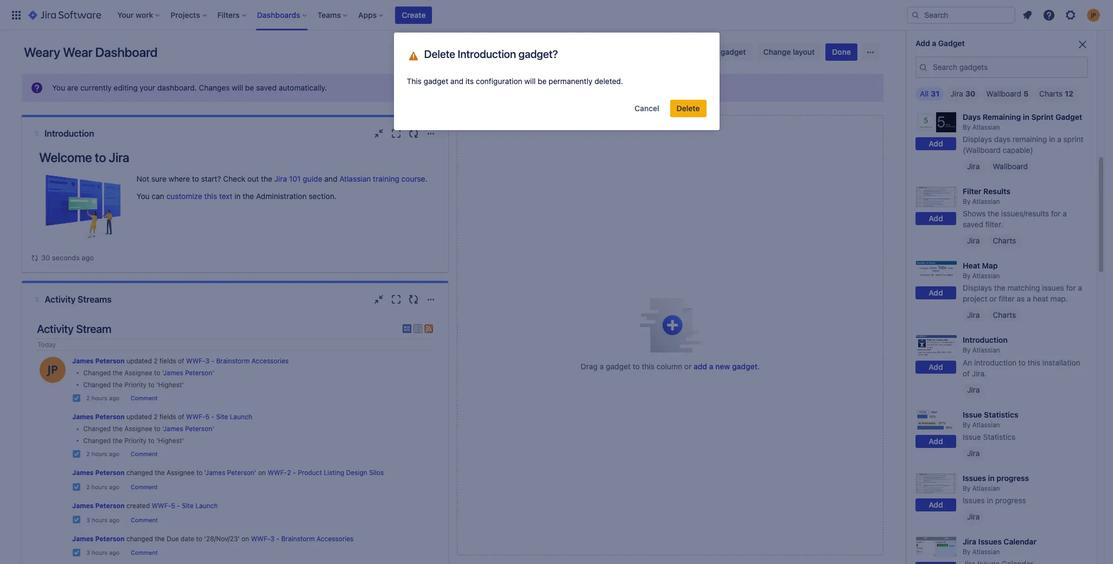 Task type: vqa. For each thing, say whether or not it's contained in the screenshot.
Decreasing Accessibility Slider speed link
no



Task type: describe. For each thing, give the bounding box(es) containing it.
atlassian inside filter results by atlassian shows the issues/results for a saved filter.
[[973, 198, 1001, 206]]

create
[[402, 10, 426, 19]]

1 vertical spatial progress
[[996, 496, 1027, 506]]

silos
[[369, 469, 384, 478]]

add for created vs. resolved chart
[[929, 54, 944, 63]]

introduction for introduction
[[44, 129, 94, 139]]

primary element
[[7, 0, 908, 30]]

maximize introduction image
[[390, 127, 403, 140]]

date
[[181, 535, 194, 544]]

introduction by atlassian an introduction to this installation of jira.
[[964, 336, 1081, 378]]

issues inside jira issues calendar by atlassian
[[979, 538, 1003, 547]]

changed for assignee
[[127, 469, 153, 478]]

product
[[298, 469, 322, 478]]

issues inside heat map by atlassian displays the matching issues for a project or filter as a heat map.
[[1043, 284, 1065, 293]]

2 inside james peterson updated 2 fields of wwf-5 - site launch changed the assignee to ' james peterson ' changed the priority to 'highest'
[[154, 413, 158, 422]]

displays inside heat map by atlassian displays the matching issues for a project or filter as a heat map.
[[964, 284, 993, 293]]

heat map by atlassian displays the matching issues for a project or filter as a heat map.
[[964, 261, 1083, 304]]

not
[[137, 174, 149, 184]]

assignee for wwf-3 - brainstorm accessories
[[124, 369, 152, 378]]

sure
[[151, 174, 167, 184]]

wwf-5 - site launch link for created
[[152, 502, 218, 511]]

30 seconds ago
[[41, 254, 94, 262]]

atlassian inside days remaining in sprint gadget by atlassian displays days remaining in a sprint (wallboard capable)
[[973, 123, 1001, 131]]

1 horizontal spatial accessories
[[317, 535, 354, 544]]

0 vertical spatial gadget
[[939, 39, 966, 48]]

drag
[[581, 362, 598, 372]]

0 horizontal spatial created
[[127, 502, 150, 511]]

0 horizontal spatial vs.
[[995, 27, 1005, 36]]

jira down issues in progress by atlassian issues in progress
[[968, 513, 981, 522]]

listing
[[324, 469, 345, 478]]

james peterson changed the due date to '28/nov/23' on wwf-3 - brainstorm accessories
[[72, 535, 354, 544]]

add gadget
[[705, 47, 747, 56]]

for inside heat map by atlassian displays the matching issues for a project or filter as a heat map.
[[1067, 284, 1077, 293]]

filter results image
[[916, 186, 958, 208]]

an arrow curved in a circular way on the button that refreshes the dashboard image
[[30, 254, 39, 263]]

warning image
[[407, 47, 420, 62]]

map.
[[1051, 295, 1069, 304]]

3 hours ago for changed the due date to '28/nov/23' on
[[86, 550, 120, 557]]

by inside issues in progress by atlassian issues in progress
[[964, 485, 971, 493]]

wwf-3 - brainstorm accessories link for changed the due date to '28/nov/23' on
[[251, 535, 354, 544]]

31
[[932, 89, 940, 98]]

filter results by atlassian shows the issues/results for a saved filter.
[[964, 187, 1068, 229]]

matching
[[1008, 284, 1041, 293]]

delete introduction gadget? dialog
[[394, 33, 720, 130]]

jira 30
[[951, 89, 976, 98]]

comment for created
[[131, 517, 158, 524]]

text
[[219, 192, 233, 201]]

3 inside james peterson updated 2 fields of wwf-3 - brainstorm accessories changed the assignee to ' james peterson ' changed the priority to 'highest'
[[206, 357, 210, 366]]

column
[[657, 362, 683, 372]]

charts 12
[[1040, 89, 1074, 98]]

add a gadget
[[916, 39, 966, 48]]

heat
[[964, 261, 981, 271]]

welcome
[[39, 150, 92, 165]]

guide
[[303, 174, 323, 184]]

shows
[[964, 209, 987, 218]]

0 vertical spatial 30
[[966, 89, 976, 98]]

its
[[466, 77, 474, 86]]

2 changed from the top
[[83, 381, 111, 389]]

jira down 'issue statistics by atlassian issue statistics'
[[968, 449, 981, 458]]

filter
[[1000, 295, 1016, 304]]

jira up heat
[[968, 236, 981, 246]]

1 changed from the top
[[83, 369, 111, 378]]

4 changed from the top
[[83, 437, 111, 445]]

project inside created vs. resolved chart by atlassian displays created issues vs. resolved issues for a project or saved filter.
[[1037, 60, 1062, 69]]

hours for updated 2 fields of
[[92, 451, 107, 458]]

12
[[1066, 89, 1074, 98]]

add button for an introduction to this installation of jira.
[[916, 361, 957, 374]]

a inside days remaining in sprint gadget by atlassian displays days remaining in a sprint (wallboard capable)
[[1058, 135, 1062, 144]]

issues in progress by atlassian issues in progress
[[964, 474, 1030, 506]]

jira left 101
[[275, 174, 287, 184]]

issue statistics by atlassian issue statistics
[[964, 410, 1019, 442]]

days
[[995, 135, 1011, 144]]

deleted.
[[595, 77, 624, 86]]

2 hours ago for changed the assignee to '
[[86, 484, 120, 491]]

2 horizontal spatial 5
[[1024, 89, 1029, 98]]

saved inside created vs. resolved chart by atlassian displays created issues vs. resolved issues for a project or saved filter.
[[964, 71, 984, 80]]

introduction inside delete introduction gadget? "dialog"
[[458, 48, 516, 60]]

weary wear dashboard
[[24, 45, 158, 60]]

charts for map
[[994, 311, 1017, 320]]

0 vertical spatial progress
[[997, 474, 1030, 483]]

1 comment link from the top
[[131, 395, 158, 402]]

add a new gadget button
[[694, 362, 758, 373]]

filter
[[964, 187, 982, 196]]

sprint
[[1032, 112, 1054, 122]]

remaining
[[1013, 135, 1048, 144]]

james peterson image
[[40, 358, 66, 384]]

created
[[964, 27, 993, 36]]

atlassian inside heat map by atlassian displays the matching issues for a project or filter as a heat map.
[[973, 272, 1001, 280]]

dashboard
[[95, 45, 158, 60]]

jira down jira.
[[968, 385, 981, 395]]

issues in progress image
[[916, 473, 958, 495]]

introduction region
[[30, 150, 440, 264]]

done link
[[826, 43, 858, 61]]

in down 'issue statistics by atlassian issue statistics'
[[989, 474, 995, 483]]

atlassian inside introduction by atlassian an introduction to this installation of jira.
[[973, 347, 1001, 355]]

add for days remaining in sprint gadget
[[929, 139, 944, 149]]

displays inside created vs. resolved chart by atlassian displays created issues vs. resolved issues for a project or saved filter.
[[964, 49, 993, 59]]

add for issues in progress
[[929, 501, 944, 510]]

delete introduction gadget?
[[424, 48, 558, 60]]

comment link for created
[[131, 517, 158, 524]]

due
[[167, 535, 179, 544]]

you for you are currently editing your dashboard. changes will be saved automatically.
[[52, 83, 65, 92]]

displays inside days remaining in sprint gadget by atlassian displays days remaining in a sprint (wallboard capable)
[[964, 135, 993, 144]]

(wallboard
[[964, 146, 1001, 155]]

done
[[833, 47, 852, 56]]

welcome to jira
[[39, 150, 129, 165]]

check
[[223, 174, 246, 184]]

'highest' for wwf-5 - site launch
[[156, 437, 184, 445]]

add for heat map
[[929, 288, 944, 297]]

days
[[964, 112, 982, 122]]

atlassian inside created vs. resolved chart by atlassian displays created issues vs. resolved issues for a project or saved filter.
[[973, 38, 1001, 46]]

launch inside james peterson updated 2 fields of wwf-5 - site launch changed the assignee to ' james peterson ' changed the priority to 'highest'
[[230, 413, 252, 422]]

introduction
[[975, 358, 1017, 367]]

add gadget button
[[698, 43, 753, 61]]

gadget inside delete introduction gadget? "dialog"
[[424, 77, 449, 86]]

be inside delete introduction gadget? "dialog"
[[538, 77, 547, 86]]

priority for wwf-3 - brainstorm accessories
[[124, 381, 147, 389]]

changes
[[199, 83, 230, 92]]

administration
[[256, 192, 307, 201]]

1 horizontal spatial .
[[758, 362, 760, 372]]

of for wwf-3 - brainstorm accessories
[[178, 357, 184, 366]]

comment link for updated 2 fields of
[[131, 451, 158, 458]]

as
[[1018, 295, 1026, 304]]

cancel
[[635, 104, 660, 113]]

add button for issues in progress
[[916, 499, 957, 512]]

saved for you are currently editing your dashboard. changes will be saved automatically.
[[256, 83, 277, 92]]

james peterson created wwf-5 - site launch
[[72, 502, 218, 511]]

'28/nov/23'
[[204, 535, 240, 544]]

you for you can customize this text in the administration section.
[[137, 192, 150, 201]]

1 vertical spatial on
[[242, 535, 249, 544]]

maximize activity streams image
[[390, 293, 403, 306]]

in left the sprint
[[1024, 112, 1030, 122]]

jira 101 guide link
[[275, 174, 323, 184]]

0 horizontal spatial be
[[245, 83, 254, 92]]

1 vertical spatial issues
[[995, 60, 1017, 69]]

1 issue from the top
[[964, 410, 983, 420]]

jira right 31
[[951, 89, 964, 98]]

close icon image
[[1077, 38, 1090, 51]]

dashboard.
[[157, 83, 197, 92]]

to inside introduction by atlassian an introduction to this installation of jira.
[[1019, 358, 1026, 367]]

1 vertical spatial brainstorm
[[281, 535, 315, 544]]

jira down (wallboard
[[968, 162, 981, 171]]

gadget?
[[519, 48, 558, 60]]

ago for changed the assignee to '
[[109, 484, 120, 491]]

add button for displays created issues vs. resolved issues for a project or saved filter.
[[916, 52, 957, 65]]

sprint
[[1064, 135, 1084, 144]]

brainstorm inside james peterson updated 2 fields of wwf-3 - brainstorm accessories changed the assignee to ' james peterson ' changed the priority to 'highest'
[[216, 357, 250, 366]]

activity stream
[[37, 322, 112, 335]]

comment for changed the assignee to '
[[131, 484, 158, 491]]

capable)
[[1004, 146, 1034, 155]]

comment for updated 2 fields of
[[131, 451, 158, 458]]

add for introduction
[[929, 363, 944, 372]]

introduction image
[[916, 335, 958, 357]]

2 vertical spatial or
[[685, 362, 692, 372]]

start?
[[201, 174, 221, 184]]

charts for vs.
[[994, 87, 1017, 97]]

site inside james peterson updated 2 fields of wwf-5 - site launch changed the assignee to ' james peterson ' changed the priority to 'highest'
[[216, 413, 228, 422]]

design
[[346, 469, 368, 478]]

days remaining in sprint gadget by atlassian displays days remaining in a sprint (wallboard capable)
[[964, 112, 1084, 155]]

this
[[407, 77, 422, 86]]

0 horizontal spatial launch
[[196, 502, 218, 511]]

course
[[402, 174, 426, 184]]

1 vertical spatial site
[[182, 502, 194, 511]]

charts left 12
[[1040, 89, 1063, 98]]

create button
[[396, 6, 433, 24]]

and inside delete introduction gadget? "dialog"
[[451, 77, 464, 86]]

jira issues calendar by atlassian
[[964, 538, 1037, 557]]

by inside 'issue statistics by atlassian issue statistics'
[[964, 421, 971, 429]]

2 inside james peterson updated 2 fields of wwf-3 - brainstorm accessories changed the assignee to ' james peterson ' changed the priority to 'highest'
[[154, 357, 158, 366]]

customize this text link
[[166, 192, 233, 201]]

comment link for changed the assignee to '
[[131, 484, 158, 491]]

atlassian inside introduction region
[[340, 174, 371, 184]]

of for wwf-5 - site launch
[[178, 413, 184, 422]]

in up jira issues calendar by atlassian
[[988, 496, 994, 506]]

or inside heat map by atlassian displays the matching issues for a project or filter as a heat map.
[[990, 295, 997, 304]]

this inside introduction by atlassian an introduction to this installation of jira.
[[1029, 358, 1041, 367]]

of inside introduction by atlassian an introduction to this installation of jira.
[[964, 369, 971, 378]]

installation
[[1043, 358, 1081, 367]]

you can customize this text in the administration section.
[[137, 192, 337, 201]]

a inside filter results by atlassian shows the issues/results for a saved filter.
[[1064, 209, 1068, 218]]



Task type: locate. For each thing, give the bounding box(es) containing it.
james peterson changed the assignee to ' james peterson ' on wwf-2 - product listing design silos
[[72, 469, 384, 478]]

saved left automatically.
[[256, 83, 277, 92]]

2 task image from the top
[[72, 450, 81, 459]]

2 vertical spatial assignee
[[167, 469, 195, 478]]

updated for wwf-3 - brainstorm accessories
[[127, 357, 152, 366]]

task image for created
[[72, 516, 81, 525]]

5 by from the top
[[964, 347, 971, 355]]

0 vertical spatial statistics
[[985, 410, 1019, 420]]

0 vertical spatial filter.
[[986, 71, 1004, 80]]

add inside add gadget button
[[705, 47, 719, 56]]

0 vertical spatial issue
[[964, 410, 983, 420]]

1 horizontal spatial or
[[990, 295, 997, 304]]

1 vertical spatial you
[[137, 192, 150, 201]]

wallboard for wallboard
[[994, 162, 1029, 171]]

customize
[[166, 192, 202, 201]]

be right the changes
[[245, 83, 254, 92]]

days remaining in sprint gadget image
[[916, 112, 958, 133]]

delete button
[[671, 100, 707, 117]]

0 vertical spatial site
[[216, 413, 228, 422]]

1 vertical spatial activity
[[37, 322, 74, 335]]

2 filter. from the top
[[986, 220, 1004, 229]]

0 vertical spatial issues
[[1024, 49, 1046, 59]]

1 vertical spatial accessories
[[317, 535, 354, 544]]

james peterson updated 2 fields of wwf-3 - brainstorm accessories changed the assignee to ' james peterson ' changed the priority to 'highest'
[[72, 357, 289, 389]]

or
[[1064, 60, 1071, 69], [990, 295, 997, 304], [685, 362, 692, 372]]

1 vertical spatial wallboard
[[994, 162, 1029, 171]]

atlassian inside 'issue statistics by atlassian issue statistics'
[[973, 421, 1001, 429]]

atlassian left training
[[340, 174, 371, 184]]

atlassian down created
[[973, 38, 1001, 46]]

3 hours ago for created
[[86, 517, 120, 524]]

for inside filter results by atlassian shows the issues/results for a saved filter.
[[1052, 209, 1062, 218]]

1 vertical spatial displays
[[964, 135, 993, 144]]

0 vertical spatial assignee
[[124, 369, 152, 378]]

add gadget img image
[[640, 299, 701, 353]]

add button for issue statistics
[[916, 436, 957, 449]]

activity up 'today'
[[37, 322, 74, 335]]

statistics up issues in progress by atlassian issues in progress
[[984, 433, 1016, 442]]

changed
[[83, 369, 111, 378], [83, 381, 111, 389], [83, 425, 111, 434], [83, 437, 111, 445]]

1 vertical spatial priority
[[124, 437, 147, 445]]

3 hours ago
[[86, 517, 120, 524], [86, 550, 120, 557]]

atlassian down 'map'
[[973, 272, 1001, 280]]

2 add button from the top
[[916, 138, 957, 151]]

this left the column
[[642, 362, 655, 372]]

add for filter results
[[929, 214, 944, 223]]

this gadget and its configuration will be permanently deleted.
[[407, 77, 624, 86]]

2 displays from the top
[[964, 135, 993, 144]]

0 horizontal spatial you
[[52, 83, 65, 92]]

issues down resolved
[[1024, 49, 1046, 59]]

delete inside button
[[677, 104, 700, 113]]

statistics down jira.
[[985, 410, 1019, 420]]

1 horizontal spatial vs.
[[1048, 49, 1058, 59]]

2
[[154, 357, 158, 366], [86, 395, 90, 402], [154, 413, 158, 422], [86, 451, 90, 458], [287, 469, 291, 478], [86, 484, 90, 491]]

4 comment from the top
[[131, 517, 158, 524]]

stream
[[76, 322, 112, 335]]

jira right the jira issues calendar image
[[964, 538, 977, 547]]

results
[[984, 187, 1011, 196]]

saved down resolved on the right
[[964, 71, 984, 80]]

training
[[373, 174, 400, 184]]

0 horizontal spatial 30
[[41, 254, 50, 262]]

0 horizontal spatial site
[[182, 502, 194, 511]]

heat map image
[[916, 261, 958, 282]]

assignee inside james peterson updated 2 fields of wwf-5 - site launch changed the assignee to ' james peterson ' changed the priority to 'highest'
[[124, 425, 152, 434]]

wwf-
[[186, 357, 206, 366], [186, 413, 206, 422], [268, 469, 287, 478], [152, 502, 171, 511], [251, 535, 271, 544]]

gadget down created
[[939, 39, 966, 48]]

by up the an on the bottom
[[964, 347, 971, 355]]

issues right "issues in progress" image
[[964, 474, 987, 483]]

priority inside james peterson updated 2 fields of wwf-3 - brainstorm accessories changed the assignee to ' james peterson ' changed the priority to 'highest'
[[124, 381, 147, 389]]

displays up (wallboard
[[964, 135, 993, 144]]

0 horizontal spatial introduction
[[44, 129, 94, 139]]

will
[[525, 77, 536, 86], [232, 83, 243, 92]]

2 horizontal spatial introduction
[[964, 336, 1008, 345]]

add button for displays the matching issues for a project or filter as a heat map.
[[916, 287, 957, 300]]

-
[[212, 357, 215, 366], [211, 413, 215, 422], [293, 469, 296, 478], [177, 502, 180, 511], [277, 535, 280, 544]]

jira inside jira issues calendar by atlassian
[[964, 538, 977, 547]]

project left filter
[[964, 295, 988, 304]]

add button down issue statistics image
[[916, 436, 957, 449]]

1 vertical spatial and
[[325, 174, 338, 184]]

by inside jira issues calendar by atlassian
[[964, 548, 971, 557]]

task image for updated 2 fields of
[[72, 450, 81, 459]]

3 2 hours ago from the top
[[86, 484, 120, 491]]

hours for changed the assignee to '
[[92, 484, 107, 491]]

task image
[[72, 394, 81, 403], [72, 450, 81, 459], [72, 516, 81, 525], [72, 549, 81, 558]]

you
[[52, 83, 65, 92], [137, 192, 150, 201]]

1 vertical spatial 5
[[206, 413, 210, 422]]

0 vertical spatial vs.
[[995, 27, 1005, 36]]

1 add button from the top
[[916, 52, 957, 65]]

jira software image
[[28, 8, 101, 21], [28, 8, 101, 21]]

vs. right created
[[995, 27, 1005, 36]]

fields for wwf-5 - site launch
[[160, 413, 176, 422]]

2 vertical spatial saved
[[964, 220, 984, 229]]

1 hours from the top
[[92, 395, 107, 402]]

introduction inside introduction by atlassian an introduction to this installation of jira.
[[964, 336, 1008, 345]]

on
[[258, 469, 266, 478], [242, 535, 249, 544]]

jira.
[[973, 369, 988, 378]]

of inside james peterson updated 2 fields of wwf-5 - site launch changed the assignee to ' james peterson ' changed the priority to 'highest'
[[178, 413, 184, 422]]

1 vertical spatial project
[[964, 295, 988, 304]]

0 vertical spatial introduction
[[458, 48, 516, 60]]

0 vertical spatial saved
[[964, 71, 984, 80]]

0 vertical spatial 2 hours ago
[[86, 395, 120, 402]]

delete right the warning image
[[424, 48, 456, 60]]

create banner
[[0, 0, 1114, 30]]

3 task image from the top
[[72, 516, 81, 525]]

0 horizontal spatial or
[[685, 362, 692, 372]]

5 left charts 12
[[1024, 89, 1029, 98]]

0 vertical spatial wwf-3 - brainstorm accessories link
[[186, 357, 289, 366]]

saved
[[964, 71, 984, 80], [256, 83, 277, 92], [964, 220, 984, 229]]

you left can
[[137, 192, 150, 201]]

30 right an arrow curved in a circular way on the button that refreshes the dashboard image
[[41, 254, 50, 262]]

out
[[248, 174, 259, 184]]

1 vertical spatial introduction
[[44, 129, 94, 139]]

weary
[[24, 45, 60, 60]]

by down heat
[[964, 272, 971, 280]]

2 vertical spatial 5
[[171, 502, 175, 511]]

2 2 hours ago from the top
[[86, 451, 120, 458]]

add button down days remaining in sprint gadget image
[[916, 138, 957, 151]]

add button down the heat map image
[[916, 287, 957, 300]]

chart
[[1043, 27, 1063, 36]]

updated inside james peterson updated 2 fields of wwf-5 - site launch changed the assignee to ' james peterson ' changed the priority to 'highest'
[[127, 413, 152, 422]]

1 2 hours ago from the top
[[86, 395, 120, 402]]

be
[[538, 77, 547, 86], [245, 83, 254, 92]]

this left text
[[204, 192, 217, 201]]

streams
[[78, 295, 112, 304]]

can
[[152, 192, 164, 201]]

in
[[1024, 112, 1030, 122], [1050, 135, 1056, 144], [235, 192, 241, 201], [989, 474, 995, 483], [988, 496, 994, 506]]

vs. down 'chart'
[[1048, 49, 1058, 59]]

'highest' inside james peterson updated 2 fields of wwf-3 - brainstorm accessories changed the assignee to ' james peterson ' changed the priority to 'highest'
[[156, 381, 184, 389]]

priority inside james peterson updated 2 fields of wwf-5 - site launch changed the assignee to ' james peterson ' changed the priority to 'highest'
[[124, 437, 147, 445]]

your
[[140, 83, 155, 92]]

1 by from the top
[[964, 38, 971, 46]]

1 vertical spatial or
[[990, 295, 997, 304]]

4 hours from the top
[[92, 517, 108, 524]]

wwf- inside james peterson updated 2 fields of wwf-5 - site launch changed the assignee to ' james peterson ' changed the priority to 'highest'
[[186, 413, 206, 422]]

0 vertical spatial priority
[[124, 381, 147, 389]]

1 horizontal spatial gadget
[[1056, 112, 1083, 122]]

statistics
[[985, 410, 1019, 420], [984, 433, 1016, 442]]

1 vertical spatial vs.
[[1048, 49, 1058, 59]]

or left filter
[[990, 295, 997, 304]]

1 vertical spatial issue
[[964, 433, 982, 442]]

remaining
[[983, 112, 1022, 122]]

'highest' inside james peterson updated 2 fields of wwf-5 - site launch changed the assignee to ' james peterson ' changed the priority to 'highest'
[[156, 437, 184, 445]]

issues left calendar
[[979, 538, 1003, 547]]

all 31
[[921, 89, 940, 98]]

gadget inside days remaining in sprint gadget by atlassian displays days remaining in a sprint (wallboard capable)
[[1056, 112, 1083, 122]]

you inside introduction region
[[137, 192, 150, 201]]

fields inside james peterson updated 2 fields of wwf-3 - brainstorm accessories changed the assignee to ' james peterson ' changed the priority to 'highest'
[[160, 357, 176, 366]]

2 updated from the top
[[127, 413, 152, 422]]

introduction for introduction by atlassian an introduction to this installation of jira.
[[964, 336, 1008, 345]]

by inside days remaining in sprint gadget by atlassian displays days remaining in a sprint (wallboard capable)
[[964, 123, 971, 131]]

1 3 hours ago from the top
[[86, 517, 120, 524]]

atlassian up introduction
[[973, 347, 1001, 355]]

new
[[716, 362, 731, 372]]

charts up 'map'
[[994, 236, 1017, 246]]

0 vertical spatial launch
[[230, 413, 252, 422]]

by down the days at the right top of page
[[964, 123, 971, 131]]

by down created
[[964, 38, 971, 46]]

minimize activity streams image
[[373, 293, 386, 306]]

0 vertical spatial brainstorm
[[216, 357, 250, 366]]

. inside introduction region
[[426, 174, 428, 184]]

of inside james peterson updated 2 fields of wwf-3 - brainstorm accessories changed the assignee to ' james peterson ' changed the priority to 'highest'
[[178, 357, 184, 366]]

gadget inside add gadget button
[[721, 47, 747, 56]]

1 vertical spatial fields
[[160, 413, 176, 422]]

and right guide
[[325, 174, 338, 184]]

0 vertical spatial on
[[258, 469, 266, 478]]

3
[[206, 357, 210, 366], [86, 517, 90, 524], [271, 535, 275, 544], [86, 550, 90, 557]]

filter. inside created vs. resolved chart by atlassian displays created issues vs. resolved issues for a project or saved filter.
[[986, 71, 1004, 80]]

2 vertical spatial introduction
[[964, 336, 1008, 345]]

or inside created vs. resolved chart by atlassian displays created issues vs. resolved issues for a project or saved filter.
[[1064, 60, 1071, 69]]

2 changed from the top
[[127, 535, 153, 544]]

Search field
[[908, 6, 1016, 24]]

atlassian training course link
[[340, 174, 426, 184]]

changed
[[127, 469, 153, 478], [127, 535, 153, 544]]

refresh introduction image
[[407, 127, 420, 140]]

for inside created vs. resolved chart by atlassian displays created issues vs. resolved issues for a project or saved filter.
[[1020, 60, 1029, 69]]

changed for due
[[127, 535, 153, 544]]

add button
[[916, 52, 957, 65], [916, 138, 957, 151], [916, 212, 957, 225], [916, 287, 957, 300], [916, 361, 957, 374], [916, 436, 957, 449], [916, 499, 957, 512]]

issues/results
[[1002, 209, 1050, 218]]

atlassian right issue statistics image
[[973, 421, 1001, 429]]

2 vertical spatial issues
[[979, 538, 1003, 547]]

changed up james peterson created wwf-5 - site launch
[[127, 469, 153, 478]]

1 vertical spatial 2 hours ago
[[86, 451, 120, 458]]

wallboard down capable)
[[994, 162, 1029, 171]]

by inside introduction by atlassian an introduction to this installation of jira.
[[964, 347, 971, 355]]

1 vertical spatial filter.
[[986, 220, 1004, 229]]

activity streams
[[45, 295, 112, 304]]

1 updated from the top
[[127, 357, 152, 366]]

map
[[983, 261, 999, 271]]

1 vertical spatial .
[[758, 362, 760, 372]]

wwf- inside james peterson updated 2 fields of wwf-3 - brainstorm accessories changed the assignee to ' james peterson ' changed the priority to 'highest'
[[186, 357, 206, 366]]

0 vertical spatial project
[[1037, 60, 1062, 69]]

minimize introduction image
[[373, 127, 386, 140]]

seconds
[[52, 254, 80, 262]]

by inside created vs. resolved chart by atlassian displays created issues vs. resolved issues for a project or saved filter.
[[964, 38, 971, 46]]

be down gadget?
[[538, 77, 547, 86]]

1 horizontal spatial site
[[216, 413, 228, 422]]

project
[[1037, 60, 1062, 69], [964, 295, 988, 304]]

changed left due on the left bottom of the page
[[127, 535, 153, 544]]

filter. inside filter results by atlassian shows the issues/results for a saved filter.
[[986, 220, 1004, 229]]

1 horizontal spatial you
[[137, 192, 150, 201]]

assignee
[[124, 369, 152, 378], [124, 425, 152, 434], [167, 469, 195, 478]]

1 vertical spatial created
[[127, 502, 150, 511]]

atlassian inside issues in progress by atlassian issues in progress
[[973, 485, 1001, 493]]

ago for created
[[109, 517, 120, 524]]

updated for wwf-5 - site launch
[[127, 413, 152, 422]]

wallboard for wallboard 5
[[987, 89, 1022, 98]]

jira right welcome
[[109, 150, 129, 165]]

1 'highest' from the top
[[156, 381, 184, 389]]

0 vertical spatial wwf-5 - site launch link
[[186, 413, 252, 422]]

by down filter
[[964, 198, 971, 206]]

- inside james peterson updated 2 fields of wwf-5 - site launch changed the assignee to ' james peterson ' changed the priority to 'highest'
[[211, 413, 215, 422]]

displays up resolved on the right
[[964, 49, 993, 59]]

0 horizontal spatial .
[[426, 174, 428, 184]]

2 comment link from the top
[[131, 451, 158, 458]]

on left "product"
[[258, 469, 266, 478]]

updated inside james peterson updated 2 fields of wwf-3 - brainstorm accessories changed the assignee to ' james peterson ' changed the priority to 'highest'
[[127, 357, 152, 366]]

activity for activity streams
[[45, 295, 76, 304]]

2 by from the top
[[964, 123, 971, 131]]

comment link
[[131, 395, 158, 402], [131, 451, 158, 458], [131, 484, 158, 491], [131, 517, 158, 524], [131, 550, 158, 557]]

progress
[[997, 474, 1030, 483], [996, 496, 1027, 506]]

or up 12
[[1064, 60, 1071, 69]]

or left the add
[[685, 362, 692, 372]]

4 task image from the top
[[72, 549, 81, 558]]

site
[[216, 413, 228, 422], [182, 502, 194, 511]]

0 vertical spatial accessories
[[252, 357, 289, 366]]

wwf-2 - product listing design silos link
[[268, 469, 384, 478]]

issues up the map.
[[1043, 284, 1065, 293]]

wallboard
[[987, 89, 1022, 98], [994, 162, 1029, 171]]

calendar
[[1004, 538, 1037, 547]]

james peterson link
[[72, 357, 125, 366], [163, 369, 212, 378], [72, 413, 125, 422], [163, 425, 212, 434], [72, 469, 125, 478], [206, 469, 255, 478], [72, 502, 125, 511], [72, 535, 125, 544]]

1 horizontal spatial and
[[451, 77, 464, 86]]

3 hours from the top
[[92, 484, 107, 491]]

in left 'sprint'
[[1050, 135, 1056, 144]]

5 comment link from the top
[[131, 550, 158, 557]]

3 displays from the top
[[964, 284, 993, 293]]

3 comment from the top
[[131, 484, 158, 491]]

2 horizontal spatial or
[[1064, 60, 1071, 69]]

priority for wwf-5 - site launch
[[124, 437, 147, 445]]

0 horizontal spatial brainstorm
[[216, 357, 250, 366]]

the inside heat map by atlassian displays the matching issues for a project or filter as a heat map.
[[995, 284, 1006, 293]]

all
[[921, 89, 929, 98]]

1 horizontal spatial will
[[525, 77, 536, 86]]

charts down filter
[[994, 311, 1017, 320]]

delete for delete introduction gadget?
[[424, 48, 456, 60]]

issues right resolved on the right
[[995, 60, 1017, 69]]

by right the jira issues calendar image
[[964, 548, 971, 557]]

0 horizontal spatial will
[[232, 83, 243, 92]]

1 vertical spatial wwf-5 - site launch link
[[152, 502, 218, 511]]

filter. down resolved on the right
[[986, 71, 1004, 80]]

2 3 hours ago from the top
[[86, 550, 120, 557]]

0 horizontal spatial gadget
[[939, 39, 966, 48]]

3 comment link from the top
[[131, 484, 158, 491]]

james peterson updated 2 fields of wwf-5 - site launch changed the assignee to ' james peterson ' changed the priority to 'highest'
[[72, 413, 252, 445]]

filter. down shows at the right of page
[[986, 220, 1004, 229]]

task image for changed the due date to '28/nov/23' on
[[72, 549, 81, 558]]

1 comment from the top
[[131, 395, 158, 402]]

1 vertical spatial delete
[[677, 104, 700, 113]]

1 priority from the top
[[124, 381, 147, 389]]

1 horizontal spatial be
[[538, 77, 547, 86]]

0 vertical spatial updated
[[127, 357, 152, 366]]

add for issue statistics
[[929, 437, 944, 446]]

1 vertical spatial wwf-3 - brainstorm accessories link
[[251, 535, 354, 544]]

5 inside james peterson updated 2 fields of wwf-5 - site launch changed the assignee to ' james peterson ' changed the priority to 'highest'
[[206, 413, 210, 422]]

0 horizontal spatial 5
[[171, 502, 175, 511]]

2 vertical spatial for
[[1067, 284, 1077, 293]]

resolved
[[1007, 27, 1041, 36]]

0 vertical spatial 3 hours ago
[[86, 517, 120, 524]]

task image
[[72, 483, 81, 492]]

1 vertical spatial changed
[[127, 535, 153, 544]]

2 comment from the top
[[131, 451, 158, 458]]

activity for activity stream
[[37, 322, 74, 335]]

atlassian right "issues in progress" image
[[973, 485, 1001, 493]]

atlassian right the jira issues calendar image
[[973, 548, 1001, 557]]

by inside filter results by atlassian shows the issues/results for a saved filter.
[[964, 198, 971, 206]]

1 vertical spatial saved
[[256, 83, 277, 92]]

for up the map.
[[1067, 284, 1077, 293]]

add
[[694, 362, 708, 372]]

in inside region
[[235, 192, 241, 201]]

by right "issues in progress" image
[[964, 485, 971, 493]]

1 displays from the top
[[964, 49, 993, 59]]

1 vertical spatial statistics
[[984, 433, 1016, 442]]

Search gadgets field
[[930, 58, 1088, 77]]

of
[[178, 357, 184, 366], [964, 369, 971, 378], [178, 413, 184, 422]]

heat
[[1034, 295, 1049, 304]]

for up wallboard 5
[[1020, 60, 1029, 69]]

3 by from the top
[[964, 198, 971, 206]]

automatically.
[[279, 83, 327, 92]]

2 vertical spatial issues
[[1043, 284, 1065, 293]]

saved down shows at the right of page
[[964, 220, 984, 229]]

2 vertical spatial displays
[[964, 284, 993, 293]]

will down gadget?
[[525, 77, 536, 86]]

1 horizontal spatial 5
[[206, 413, 210, 422]]

atlassian down the days at the right top of page
[[973, 123, 1001, 131]]

saved for filter results by atlassian shows the issues/results for a saved filter.
[[964, 220, 984, 229]]

jira up the days at the right top of page
[[968, 87, 981, 97]]

6 by from the top
[[964, 421, 971, 429]]

for
[[1020, 60, 1029, 69], [1052, 209, 1062, 218], [1067, 284, 1077, 293]]

3 changed from the top
[[83, 425, 111, 434]]

4 by from the top
[[964, 272, 971, 280]]

6 add button from the top
[[916, 436, 957, 449]]

1 fields from the top
[[160, 357, 176, 366]]

will right the changes
[[232, 83, 243, 92]]

cancel button
[[629, 100, 666, 117]]

assignee inside james peterson updated 2 fields of wwf-3 - brainstorm accessories changed the assignee to ' james peterson ' changed the priority to 'highest'
[[124, 369, 152, 378]]

displays down heat
[[964, 284, 993, 293]]

in right text
[[235, 192, 241, 201]]

drag a gadget to this column or add a new gadget .
[[581, 362, 760, 372]]

5 comment from the top
[[131, 550, 158, 557]]

wwf-3 - brainstorm accessories link
[[186, 357, 289, 366], [251, 535, 354, 544]]

charts
[[994, 87, 1017, 97], [1040, 89, 1063, 98], [994, 236, 1017, 246], [994, 311, 1017, 320]]

5 hours from the top
[[92, 550, 108, 557]]

30
[[966, 89, 976, 98], [41, 254, 50, 262]]

by inside heat map by atlassian displays the matching issues for a project or filter as a heat map.
[[964, 272, 971, 280]]

charts down search gadgets field
[[994, 87, 1017, 97]]

30 inside introduction region
[[41, 254, 50, 262]]

created vs. resolved chart image
[[916, 27, 958, 48]]

issue statistics image
[[916, 410, 958, 431]]

wwf-5 - site launch link for updated 2 fields of
[[186, 413, 252, 422]]

add button down 'introduction' 'image'
[[916, 361, 957, 374]]

3 add button from the top
[[916, 212, 957, 225]]

2 hours ago
[[86, 395, 120, 402], [86, 451, 120, 458], [86, 484, 120, 491]]

introduction up welcome
[[44, 129, 94, 139]]

where
[[169, 174, 190, 184]]

delete right cancel
[[677, 104, 700, 113]]

0 vertical spatial activity
[[45, 295, 76, 304]]

comment link for changed the due date to '28/nov/23' on
[[131, 550, 158, 557]]

accessories
[[252, 357, 289, 366], [317, 535, 354, 544]]

1 changed from the top
[[127, 469, 153, 478]]

on right '28/nov/23'
[[242, 535, 249, 544]]

1 vertical spatial issues
[[964, 496, 986, 506]]

2 hours ago for updated 2 fields of
[[86, 451, 120, 458]]

issues
[[1024, 49, 1046, 59], [995, 60, 1017, 69], [1043, 284, 1065, 293]]

8 by from the top
[[964, 548, 971, 557]]

for right issues/results on the right
[[1052, 209, 1062, 218]]

hours for changed the due date to '28/nov/23' on
[[92, 550, 108, 557]]

atlassian down results
[[973, 198, 1001, 206]]

add button for shows the issues/results for a saved filter.
[[916, 212, 957, 225]]

. right new
[[758, 362, 760, 372]]

0 vertical spatial you
[[52, 83, 65, 92]]

0 vertical spatial and
[[451, 77, 464, 86]]

fields inside james peterson updated 2 fields of wwf-5 - site launch changed the assignee to ' james peterson ' changed the priority to 'highest'
[[160, 413, 176, 422]]

0 vertical spatial .
[[426, 174, 428, 184]]

ago for changed the due date to '28/nov/23' on
[[109, 550, 120, 557]]

today
[[38, 341, 56, 349]]

atlassian inside jira issues calendar by atlassian
[[973, 548, 1001, 557]]

search image
[[912, 11, 921, 19]]

gadget up 'sprint'
[[1056, 112, 1083, 122]]

wear
[[63, 45, 93, 60]]

wwf-5 - site launch link
[[186, 413, 252, 422], [152, 502, 218, 511]]

issues up jira issues calendar by atlassian
[[964, 496, 986, 506]]

4 add button from the top
[[916, 287, 957, 300]]

0 vertical spatial 'highest'
[[156, 381, 184, 389]]

project inside heat map by atlassian displays the matching issues for a project or filter as a heat map.
[[964, 295, 988, 304]]

1 horizontal spatial created
[[995, 49, 1022, 59]]

fields for wwf-3 - brainstorm accessories
[[160, 357, 176, 366]]

will inside delete introduction gadget? "dialog"
[[525, 77, 536, 86]]

issues
[[964, 474, 987, 483], [964, 496, 986, 506], [979, 538, 1003, 547]]

jira issues calendar image
[[916, 537, 958, 559]]

configuration
[[476, 77, 523, 86]]

this left installation
[[1029, 358, 1041, 367]]

are
[[67, 83, 78, 92]]

2 priority from the top
[[124, 437, 147, 445]]

add button down "issues in progress" image
[[916, 499, 957, 512]]

and left its
[[451, 77, 464, 86]]

by right issue statistics image
[[964, 421, 971, 429]]

refresh activity streams image
[[407, 293, 420, 306]]

add button down add a gadget
[[916, 52, 957, 65]]

this inside introduction region
[[204, 192, 217, 201]]

activity up activity stream
[[45, 295, 76, 304]]

the inside filter results by atlassian shows the issues/results for a saved filter.
[[989, 209, 1000, 218]]

ago for updated 2 fields of
[[109, 451, 120, 458]]

and inside introduction region
[[325, 174, 338, 184]]

0 vertical spatial issues
[[964, 474, 987, 483]]

2 fields from the top
[[160, 413, 176, 422]]

wwf-3 - brainstorm accessories link for updated 2 fields of
[[186, 357, 289, 366]]

charts for results
[[994, 236, 1017, 246]]

add
[[916, 39, 931, 48], [705, 47, 719, 56], [929, 54, 944, 63], [929, 139, 944, 149], [929, 214, 944, 223], [929, 288, 944, 297], [929, 363, 944, 372], [929, 437, 944, 446], [929, 501, 944, 510]]

saved inside filter results by atlassian shows the issues/results for a saved filter.
[[964, 220, 984, 229]]

1 horizontal spatial brainstorm
[[281, 535, 315, 544]]

1 vertical spatial launch
[[196, 502, 218, 511]]

ago inside introduction region
[[82, 254, 94, 262]]

accessories inside james peterson updated 2 fields of wwf-3 - brainstorm accessories changed the assignee to ' james peterson ' changed the priority to 'highest'
[[252, 357, 289, 366]]

introduction up configuration
[[458, 48, 516, 60]]

0 vertical spatial or
[[1064, 60, 1071, 69]]

2 issue from the top
[[964, 433, 982, 442]]

you are currently editing your dashboard. changes will be saved automatically.
[[52, 83, 327, 92]]

comment for changed the due date to '28/nov/23' on
[[131, 550, 158, 557]]

wallboard up remaining
[[987, 89, 1022, 98]]

you left are
[[52, 83, 65, 92]]

1 filter. from the top
[[986, 71, 1004, 80]]

2 'highest' from the top
[[156, 437, 184, 445]]

jira up the an on the bottom
[[968, 311, 981, 320]]

. right training
[[426, 174, 428, 184]]

currently
[[80, 83, 112, 92]]

5 up due on the left bottom of the page
[[171, 502, 175, 511]]

add button down the filter results "image"
[[916, 212, 957, 225]]

assignee for wwf-5 - site launch
[[124, 425, 152, 434]]

5 add button from the top
[[916, 361, 957, 374]]

1 horizontal spatial introduction
[[458, 48, 516, 60]]

7 by from the top
[[964, 485, 971, 493]]

add button for displays days remaining in a sprint (wallboard capable)
[[916, 138, 957, 151]]

delete for delete
[[677, 104, 700, 113]]

0 vertical spatial fields
[[160, 357, 176, 366]]

30 up the days at the right top of page
[[966, 89, 976, 98]]

4 comment link from the top
[[131, 517, 158, 524]]

- inside james peterson updated 2 fields of wwf-3 - brainstorm accessories changed the assignee to ' james peterson ' changed the priority to 'highest'
[[212, 357, 215, 366]]

'highest'
[[156, 381, 184, 389], [156, 437, 184, 445]]

1 horizontal spatial this
[[642, 362, 655, 372]]

1 vertical spatial for
[[1052, 209, 1062, 218]]

'highest' for wwf-3 - brainstorm accessories
[[156, 381, 184, 389]]

1 vertical spatial 30
[[41, 254, 50, 262]]

editing
[[114, 83, 138, 92]]

wallboard 5
[[987, 89, 1029, 98]]

atlassian
[[973, 38, 1001, 46], [973, 123, 1001, 131], [340, 174, 371, 184], [973, 198, 1001, 206], [973, 272, 1001, 280], [973, 347, 1001, 355], [973, 421, 1001, 429], [973, 485, 1001, 493], [973, 548, 1001, 557]]

created inside created vs. resolved chart by atlassian displays created issues vs. resolved issues for a project or saved filter.
[[995, 49, 1022, 59]]

1 vertical spatial updated
[[127, 413, 152, 422]]

7 add button from the top
[[916, 499, 957, 512]]

a inside created vs. resolved chart by atlassian displays created issues vs. resolved issues for a project or saved filter.
[[1031, 60, 1035, 69]]

hours for created
[[92, 517, 108, 524]]

0 vertical spatial delete
[[424, 48, 456, 60]]

2 hours from the top
[[92, 451, 107, 458]]

1 task image from the top
[[72, 394, 81, 403]]



